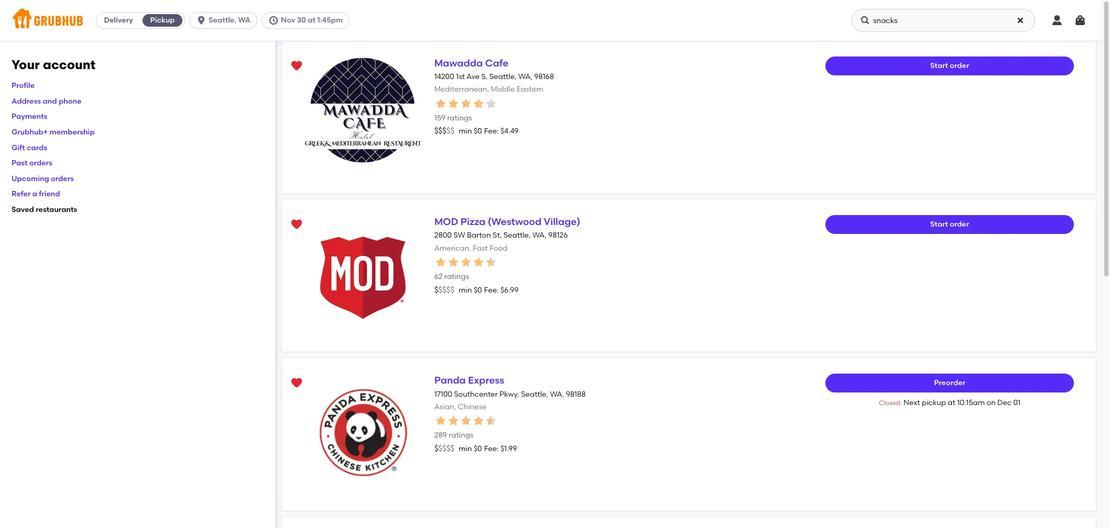 Task type: vqa. For each thing, say whether or not it's contained in the screenshot.
first Saved restaurant icon
yes



Task type: describe. For each thing, give the bounding box(es) containing it.
01
[[1014, 399, 1021, 408]]

start order for mod pizza (westwood village)
[[930, 220, 970, 229]]

payments link
[[12, 112, 47, 121]]

upcoming orders link
[[12, 174, 74, 183]]

your
[[12, 57, 40, 72]]

a
[[32, 190, 37, 199]]

ratings for 17100
[[449, 432, 474, 441]]

next
[[904, 399, 920, 408]]

mod pizza (westwood village) 2800 sw barton st, seattle, wa, 98126 american, fast food
[[434, 216, 581, 253]]

$0 for 17100
[[474, 445, 482, 454]]

sw
[[454, 231, 465, 240]]

panda express link
[[434, 375, 505, 387]]

account
[[43, 57, 96, 72]]

30
[[297, 16, 306, 25]]

min for 17100
[[459, 445, 472, 454]]

preorder button
[[826, 374, 1074, 393]]

profile
[[12, 81, 35, 90]]

past orders link
[[12, 159, 52, 168]]

mawadda cafe link
[[434, 57, 509, 69]]

1st
[[456, 72, 465, 81]]

1:45pm
[[317, 16, 343, 25]]

$0 for (westwood
[[474, 286, 482, 295]]

refer a friend link
[[12, 190, 60, 199]]

grubhub+
[[12, 128, 48, 137]]

min $0 fee: $1.99
[[459, 445, 517, 454]]

closed
[[879, 400, 901, 408]]

wa, inside mod pizza (westwood village) 2800 sw barton st, seattle, wa, 98126 american, fast food
[[533, 231, 547, 240]]

wa
[[238, 16, 251, 25]]

panda express 17100 southcenter pkwy, seattle, wa, 98188 asian, chinese
[[434, 375, 586, 412]]

seattle, wa
[[209, 16, 251, 25]]

$$$$$ for 14200
[[434, 127, 455, 136]]

pizza
[[461, 216, 486, 228]]

gift
[[12, 143, 25, 152]]

profile link
[[12, 81, 35, 90]]

panda
[[434, 375, 466, 387]]

s,
[[482, 72, 488, 81]]

mawadda
[[434, 57, 483, 69]]

start order button for mawadda cafe
[[826, 57, 1074, 75]]

fast
[[473, 244, 488, 253]]

seattle, wa button
[[189, 12, 262, 29]]

asian,
[[434, 403, 456, 412]]

$ for mod pizza (westwood village)
[[434, 285, 438, 295]]

$$$
[[434, 127, 447, 136]]

pickup button
[[141, 12, 185, 29]]

svg image inside nov 30 at 1:45pm button
[[268, 15, 279, 26]]

mawadda cafe 14200 1st ave s, seattle, wa, 98168 mediterranean, middle eastern
[[434, 57, 554, 94]]

membership
[[50, 128, 95, 137]]

159
[[434, 114, 446, 123]]

ave
[[467, 72, 480, 81]]

$0 for 14200
[[474, 127, 482, 136]]

Search for food, convenience, alcohol... search field
[[852, 9, 1035, 32]]

upcoming
[[12, 174, 49, 183]]

saved restaurant image for mod pizza (westwood village)
[[290, 219, 303, 231]]

fee: for 17100
[[484, 445, 499, 454]]

(westwood
[[488, 216, 542, 228]]

mawadda cafe logo image
[[304, 57, 422, 175]]

grubhub+ membership
[[12, 128, 95, 137]]

cafe
[[485, 57, 509, 69]]

min $0 fee: $6.99
[[459, 286, 519, 295]]

min $0 fee: $4.49
[[459, 127, 519, 136]]

st,
[[493, 231, 502, 240]]

10:15am
[[957, 399, 985, 408]]

$$$$$ for (westwood
[[434, 285, 455, 295]]

mod pizza (westwood village) logo image
[[304, 216, 422, 333]]

wa, inside panda express 17100 southcenter pkwy, seattle, wa, 98188 asian, chinese
[[550, 390, 564, 399]]

main navigation navigation
[[0, 0, 1102, 41]]

preorder
[[934, 379, 966, 388]]

98126
[[548, 231, 568, 240]]

orders for past orders
[[29, 159, 52, 168]]

min for (westwood
[[459, 286, 472, 295]]



Task type: locate. For each thing, give the bounding box(es) containing it.
ratings right 289
[[449, 432, 474, 441]]

98168
[[534, 72, 554, 81]]

past
[[12, 159, 28, 168]]

wa, inside mawadda cafe 14200 1st ave s, seattle, wa, 98168 mediterranean, middle eastern
[[518, 72, 533, 81]]

pickup
[[150, 16, 175, 25]]

$1.99
[[501, 445, 517, 454]]

address and phone
[[12, 97, 81, 106]]

2 fee: from the top
[[484, 286, 499, 295]]

0 vertical spatial ratings
[[447, 114, 472, 123]]

289
[[434, 432, 447, 441]]

and
[[43, 97, 57, 106]]

closed . next pickup at 10:15am on dec 01
[[879, 399, 1021, 408]]

saved restaurant button for mod
[[287, 216, 306, 234]]

wa, up eastern
[[518, 72, 533, 81]]

svg image
[[1074, 14, 1087, 27], [1017, 16, 1025, 25]]

your account
[[12, 57, 96, 72]]

gift cards
[[12, 143, 47, 152]]

1 vertical spatial start order button
[[826, 216, 1074, 234]]

upcoming orders
[[12, 174, 74, 183]]

1 start order button from the top
[[826, 57, 1074, 75]]

$$$$$ for 17100
[[434, 444, 455, 454]]

$ down the 62
[[434, 285, 438, 295]]

village)
[[544, 216, 581, 228]]

1 vertical spatial ratings
[[444, 273, 469, 282]]

min down 159 ratings
[[459, 127, 472, 136]]

start order for mawadda cafe
[[930, 61, 970, 70]]

svg image
[[1051, 14, 1064, 27], [196, 15, 207, 26], [268, 15, 279, 26], [860, 15, 871, 26]]

start order
[[930, 61, 970, 70], [930, 220, 970, 229]]

0 vertical spatial saved restaurant image
[[290, 60, 303, 72]]

delivery
[[104, 16, 133, 25]]

0 vertical spatial at
[[308, 16, 316, 25]]

saved restaurant button for panda
[[287, 374, 306, 393]]

nov
[[281, 16, 295, 25]]

2 $$$$$ from the top
[[434, 285, 455, 295]]

restaurants
[[36, 205, 77, 214]]

start for mod pizza (westwood village)
[[930, 220, 948, 229]]

food
[[490, 244, 508, 253]]

start for mawadda cafe
[[930, 61, 948, 70]]

pkwy,
[[500, 390, 519, 399]]

ratings right 159
[[447, 114, 472, 123]]

62
[[434, 273, 443, 282]]

gift cards link
[[12, 143, 47, 152]]

$0 left $6.99
[[474, 286, 482, 295]]

1 $ from the top
[[434, 285, 438, 295]]

at right 30
[[308, 16, 316, 25]]

159 ratings
[[434, 114, 472, 123]]

min down 289 ratings
[[459, 445, 472, 454]]

grubhub+ membership link
[[12, 128, 95, 137]]

3 min from the top
[[459, 445, 472, 454]]

saved restaurants
[[12, 205, 77, 214]]

fee: left $1.99
[[484, 445, 499, 454]]

62 ratings
[[434, 273, 469, 282]]

address and phone link
[[12, 97, 81, 106]]

0 vertical spatial saved restaurant button
[[287, 57, 306, 75]]

past orders
[[12, 159, 52, 168]]

1 $$$$$ from the top
[[434, 127, 455, 136]]

southcenter
[[454, 390, 498, 399]]

seattle, left "wa"
[[209, 16, 236, 25]]

2 vertical spatial fee:
[[484, 445, 499, 454]]

3 saved restaurant button from the top
[[287, 374, 306, 393]]

17100
[[434, 390, 452, 399]]

2 vertical spatial saved restaurant button
[[287, 374, 306, 393]]

fee: for 14200
[[484, 127, 499, 136]]

cards
[[27, 143, 47, 152]]

$0 left $1.99
[[474, 445, 482, 454]]

seattle, inside mod pizza (westwood village) 2800 sw barton st, seattle, wa, 98126 american, fast food
[[504, 231, 531, 240]]

svg image inside seattle, wa button
[[196, 15, 207, 26]]

1 vertical spatial at
[[948, 399, 956, 408]]

eastern
[[517, 85, 544, 94]]

$ down 289
[[434, 444, 438, 454]]

3 $$$$$ from the top
[[434, 444, 455, 454]]

2 start from the top
[[930, 220, 948, 229]]

1 vertical spatial saved restaurant button
[[287, 216, 306, 234]]

2 vertical spatial $$$$$
[[434, 444, 455, 454]]

saved restaurant button
[[287, 57, 306, 75], [287, 216, 306, 234], [287, 374, 306, 393]]

express
[[468, 375, 505, 387]]

mod pizza (westwood village) link
[[434, 216, 581, 228]]

seattle, inside button
[[209, 16, 236, 25]]

mediterranean,
[[434, 85, 489, 94]]

2 $0 from the top
[[474, 286, 482, 295]]

$0 left $4.49
[[474, 127, 482, 136]]

0 horizontal spatial at
[[308, 16, 316, 25]]

1 saved restaurant image from the top
[[290, 60, 303, 72]]

3 fee: from the top
[[484, 445, 499, 454]]

$$$$$ down 289
[[434, 444, 455, 454]]

0 vertical spatial orders
[[29, 159, 52, 168]]

fee: for (westwood
[[484, 286, 499, 295]]

$0
[[474, 127, 482, 136], [474, 286, 482, 295], [474, 445, 482, 454]]

$$$$$
[[434, 127, 455, 136], [434, 285, 455, 295], [434, 444, 455, 454]]

0 vertical spatial $$$$$
[[434, 127, 455, 136]]

1 vertical spatial start
[[930, 220, 948, 229]]

ratings right the 62
[[444, 273, 469, 282]]

barton
[[467, 231, 491, 240]]

0 vertical spatial min
[[459, 127, 472, 136]]

1 fee: from the top
[[484, 127, 499, 136]]

nov 30 at 1:45pm button
[[262, 12, 354, 29]]

refer a friend
[[12, 190, 60, 199]]

1 start order from the top
[[930, 61, 970, 70]]

3 $0 from the top
[[474, 445, 482, 454]]

1 vertical spatial start order
[[930, 220, 970, 229]]

mod
[[434, 216, 458, 228]]

ratings for 14200
[[447, 114, 472, 123]]

saved restaurants link
[[12, 205, 77, 214]]

1 start from the top
[[930, 61, 948, 70]]

1 vertical spatial $$$$$
[[434, 285, 455, 295]]

saved restaurant image
[[290, 60, 303, 72], [290, 219, 303, 231]]

at
[[308, 16, 316, 25], [948, 399, 956, 408]]

1 vertical spatial order
[[950, 220, 970, 229]]

0 vertical spatial $0
[[474, 127, 482, 136]]

orders
[[29, 159, 52, 168], [51, 174, 74, 183]]

payments
[[12, 112, 47, 121]]

1 vertical spatial wa,
[[533, 231, 547, 240]]

saved restaurant button for mawadda
[[287, 57, 306, 75]]

on
[[987, 399, 996, 408]]

seattle, down (westwood
[[504, 231, 531, 240]]

order
[[950, 61, 970, 70], [950, 220, 970, 229]]

friend
[[39, 190, 60, 199]]

chinese
[[458, 403, 487, 412]]

seattle,
[[209, 16, 236, 25], [490, 72, 517, 81], [504, 231, 531, 240], [521, 390, 548, 399]]

2 vertical spatial wa,
[[550, 390, 564, 399]]

1 min from the top
[[459, 127, 472, 136]]

2 start order from the top
[[930, 220, 970, 229]]

seattle, inside mawadda cafe 14200 1st ave s, seattle, wa, 98168 mediterranean, middle eastern
[[490, 72, 517, 81]]

saved restaurant image
[[290, 378, 303, 390]]

saved
[[12, 205, 34, 214]]

0 vertical spatial start order
[[930, 61, 970, 70]]

order for mod pizza (westwood village)
[[950, 220, 970, 229]]

orders for upcoming orders
[[51, 174, 74, 183]]

american,
[[434, 244, 471, 253]]

orders up the 'friend'
[[51, 174, 74, 183]]

1 vertical spatial $0
[[474, 286, 482, 295]]

2 saved restaurant image from the top
[[290, 219, 303, 231]]

$$$$$ down 159
[[434, 127, 455, 136]]

fee: left $6.99
[[484, 286, 499, 295]]

0 vertical spatial order
[[950, 61, 970, 70]]

0 vertical spatial $
[[434, 285, 438, 295]]

1 vertical spatial orders
[[51, 174, 74, 183]]

2 start order button from the top
[[826, 216, 1074, 234]]

refer
[[12, 190, 31, 199]]

start order button for mod pizza (westwood village)
[[826, 216, 1074, 234]]

1 vertical spatial saved restaurant image
[[290, 219, 303, 231]]

nov 30 at 1:45pm
[[281, 16, 343, 25]]

dec
[[998, 399, 1012, 408]]

at right the pickup
[[948, 399, 956, 408]]

min for 14200
[[459, 127, 472, 136]]

panda express logo image
[[304, 374, 422, 492]]

2 order from the top
[[950, 220, 970, 229]]

2 saved restaurant button from the top
[[287, 216, 306, 234]]

2 vertical spatial $0
[[474, 445, 482, 454]]

1 order from the top
[[950, 61, 970, 70]]

0 vertical spatial start
[[930, 61, 948, 70]]

2 $ from the top
[[434, 444, 438, 454]]

1 horizontal spatial svg image
[[1074, 14, 1087, 27]]

2 vertical spatial ratings
[[449, 432, 474, 441]]

$ for panda express
[[434, 444, 438, 454]]

0 vertical spatial wa,
[[518, 72, 533, 81]]

orders up upcoming orders
[[29, 159, 52, 168]]

$6.99
[[501, 286, 519, 295]]

0 vertical spatial start order button
[[826, 57, 1074, 75]]

order for mawadda cafe
[[950, 61, 970, 70]]

star icon image
[[434, 97, 447, 110], [447, 97, 460, 110], [460, 97, 472, 110], [472, 97, 485, 110], [485, 97, 497, 110], [434, 256, 447, 269], [447, 256, 460, 269], [460, 256, 472, 269], [472, 256, 485, 269], [485, 256, 497, 269], [485, 256, 497, 269], [434, 415, 447, 428], [447, 415, 460, 428], [460, 415, 472, 428], [472, 415, 485, 428], [485, 415, 497, 428], [485, 415, 497, 428]]

$$$$$ down the 62
[[434, 285, 455, 295]]

seattle, up "middle"
[[490, 72, 517, 81]]

middle
[[491, 85, 515, 94]]

1 vertical spatial min
[[459, 286, 472, 295]]

14200
[[434, 72, 454, 81]]

saved restaurant image for mawadda cafe
[[290, 60, 303, 72]]

2 min from the top
[[459, 286, 472, 295]]

98188
[[566, 390, 586, 399]]

1 saved restaurant button from the top
[[287, 57, 306, 75]]

wa, left 98126
[[533, 231, 547, 240]]

start order button
[[826, 57, 1074, 75], [826, 216, 1074, 234]]

1 vertical spatial fee:
[[484, 286, 499, 295]]

$4.49
[[501, 127, 519, 136]]

fee: left $4.49
[[484, 127, 499, 136]]

address
[[12, 97, 41, 106]]

1 $0 from the top
[[474, 127, 482, 136]]

min down 62 ratings
[[459, 286, 472, 295]]

0 vertical spatial fee:
[[484, 127, 499, 136]]

phone
[[59, 97, 81, 106]]

at inside nov 30 at 1:45pm button
[[308, 16, 316, 25]]

1 vertical spatial $
[[434, 444, 438, 454]]

0 horizontal spatial svg image
[[1017, 16, 1025, 25]]

min
[[459, 127, 472, 136], [459, 286, 472, 295], [459, 445, 472, 454]]

2800
[[434, 231, 452, 240]]

delivery button
[[97, 12, 141, 29]]

2 vertical spatial min
[[459, 445, 472, 454]]

wa, left 98188
[[550, 390, 564, 399]]

.
[[901, 400, 902, 408]]

ratings for (westwood
[[444, 273, 469, 282]]

seattle, right pkwy,
[[521, 390, 548, 399]]

pickup
[[922, 399, 946, 408]]

seattle, inside panda express 17100 southcenter pkwy, seattle, wa, 98188 asian, chinese
[[521, 390, 548, 399]]

start
[[930, 61, 948, 70], [930, 220, 948, 229]]

1 horizontal spatial at
[[948, 399, 956, 408]]



